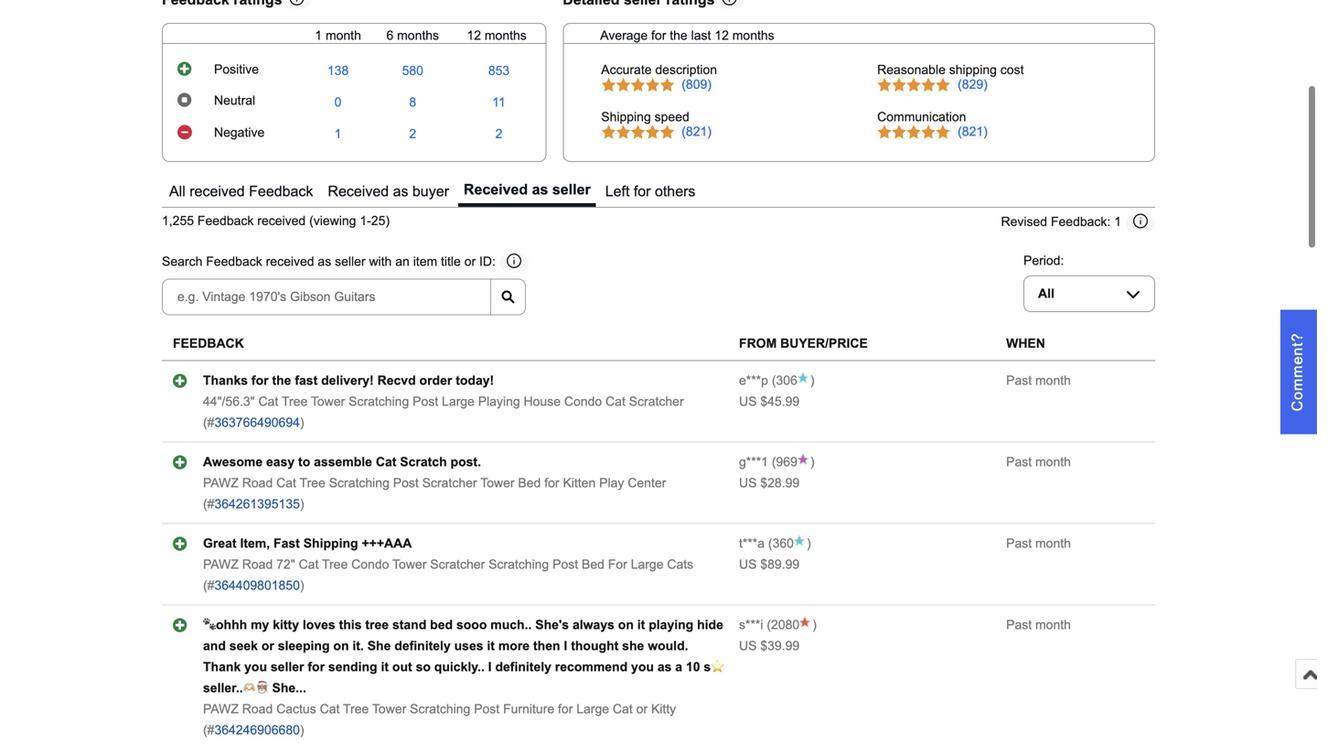 Task type: vqa. For each thing, say whether or not it's contained in the screenshot.
the left (821)
yes



Task type: locate. For each thing, give the bounding box(es) containing it.
0 horizontal spatial all
[[169, 183, 186, 200]]

us for us $45.99
[[739, 394, 757, 409]]

tower
[[311, 394, 345, 409], [481, 476, 515, 490], [393, 557, 427, 572], [372, 702, 407, 716]]

( 969
[[769, 455, 798, 469]]

1 horizontal spatial on
[[618, 618, 634, 632]]

pawz for 364409801850
[[203, 557, 239, 572]]

from
[[739, 336, 777, 350]]

1 horizontal spatial all
[[1039, 286, 1055, 301]]

(821) button down (829) dropdown button
[[958, 124, 988, 139]]

revised feedback: 1
[[1002, 214, 1122, 229]]

821 ratings received on communication. click to check average rating. element
[[958, 124, 988, 139]]

1 vertical spatial road
[[242, 557, 273, 572]]

feedback left by buyer. element up us $28.99
[[739, 455, 769, 469]]

or down my
[[262, 639, 274, 653]]

cat down easy
[[277, 476, 296, 490]]

$39.99
[[761, 639, 800, 653]]

scratcher inside pawz road 72" cat tree condo tower scratcher scratching post bed for large cats (#
[[430, 557, 485, 572]]

2 vertical spatial large
[[577, 702, 610, 716]]

bed
[[430, 618, 453, 632]]

when
[[1007, 336, 1046, 350]]

description
[[656, 63, 718, 77]]

feedback left by buyer. element
[[739, 373, 769, 388], [739, 455, 769, 469], [739, 536, 765, 550], [739, 618, 764, 632]]

feedback left by buyer. element containing g***1
[[739, 455, 769, 469]]

0 horizontal spatial the
[[272, 373, 291, 388]]

1 vertical spatial pawz
[[203, 557, 239, 572]]

past for us $39.99
[[1007, 618, 1032, 632]]

e.g. Vintage 1970's Gibson Guitars text field
[[162, 279, 491, 315]]

past month element for $28.99
[[1007, 455, 1072, 469]]

received up 1,255
[[190, 183, 245, 200]]

1 horizontal spatial (821) button
[[958, 124, 988, 139]]

1 for 1 month
[[315, 28, 322, 42]]

pawz down seller..🫶🏼🎅🏽
[[203, 702, 239, 716]]

definitely up so
[[395, 639, 451, 653]]

bed left kitten
[[518, 476, 541, 490]]

definitely down 'more'
[[496, 660, 552, 674]]

for right thanks
[[252, 373, 269, 388]]

pawz down awesome
[[203, 476, 239, 490]]

2 past month element from the top
[[1007, 455, 1072, 469]]

0 horizontal spatial i
[[488, 660, 492, 674]]

🐾ohhh my kitty loves this tree stand bed sooo much.. she's always on it playing hide and seek or sleeping on it. she definitely uses it more then i thought she would.
thank you seller for sending it out so quickly.. i definitely recommend you as a 10 s⭐️ seller..🫶🏼🎅🏽
she... element
[[203, 618, 724, 695]]

shipping right fast
[[304, 536, 358, 550]]

months right last
[[733, 28, 775, 42]]

0 vertical spatial condo
[[565, 394, 602, 409]]

4 past from the top
[[1007, 618, 1032, 632]]

2 past from the top
[[1007, 455, 1032, 469]]

you down the she
[[632, 660, 654, 674]]

0 horizontal spatial (821)
[[682, 124, 712, 139]]

1 past from the top
[[1007, 373, 1032, 388]]

past month element
[[1007, 373, 1072, 388], [1007, 455, 1072, 469], [1007, 536, 1072, 550], [1007, 618, 1072, 632]]

as
[[532, 181, 549, 198], [393, 183, 409, 200], [318, 254, 332, 268], [658, 660, 672, 674]]

2 button down 11 button at the top left of the page
[[496, 127, 503, 141]]

past month element for $89.99
[[1007, 536, 1072, 550]]

month for us $45.99
[[1036, 373, 1072, 388]]

( right s***i
[[767, 618, 772, 632]]

the left fast
[[272, 373, 291, 388]]

0 vertical spatial road
[[242, 476, 273, 490]]

$28.99
[[761, 476, 800, 490]]

2 (821) button from the left
[[958, 124, 988, 139]]

feedback left by buyer. element for ( 360
[[739, 536, 765, 550]]

it
[[638, 618, 646, 632], [487, 639, 495, 653], [381, 660, 389, 674]]

(821) button for shipping speed
[[682, 124, 712, 139]]

for inside '🐾ohhh my kitty loves this tree stand bed sooo much.. she's always on it playing hide and seek or sleeping on it. she definitely uses it more then i thought she would. thank you seller for sending it out so quickly.. i definitely recommend you as a 10 s⭐️ seller..🫶🏼🎅🏽 she...'
[[308, 660, 325, 674]]

pawz down great
[[203, 557, 239, 572]]

post down scratch
[[393, 476, 419, 490]]

shipping speed
[[602, 110, 690, 124]]

0 vertical spatial bed
[[518, 476, 541, 490]]

feedback right search in the top left of the page
[[206, 254, 262, 268]]

(# down 44"/56.3"
[[203, 415, 215, 430]]

12 right last
[[715, 28, 729, 42]]

) down the great item, fast shipping +++aaa element
[[300, 578, 304, 593]]

) right 2080
[[813, 618, 817, 632]]

all inside dropdown button
[[1039, 286, 1055, 301]]

1 2 from the left
[[409, 127, 417, 141]]

scratcher down post.
[[422, 476, 477, 490]]

( 2080
[[764, 618, 800, 632]]

0 horizontal spatial on
[[333, 639, 349, 653]]

1 horizontal spatial 2 button
[[496, 127, 503, 141]]

i right quickly..
[[488, 660, 492, 674]]

0 vertical spatial i
[[564, 639, 568, 653]]

4 feedback left by buyer. element from the top
[[739, 618, 764, 632]]

0 horizontal spatial 2 button
[[409, 127, 417, 141]]

(821)
[[682, 124, 712, 139], [958, 124, 988, 139]]

8 button
[[409, 95, 417, 110]]

1 horizontal spatial the
[[670, 28, 688, 42]]

1 horizontal spatial months
[[485, 28, 527, 42]]

( 360
[[765, 536, 794, 550]]

t***a
[[739, 536, 765, 550]]

809 ratings received on accurate description. click to check average rating. element
[[682, 77, 712, 91]]

1 you from the left
[[244, 660, 267, 674]]

🐾ohhh my kitty loves this tree stand bed sooo much.. she's always on it playing hide and seek or sleeping on it. she definitely uses it more then i thought she would. thank you seller for sending it out so quickly.. i definitely recommend you as a 10 s⭐️ seller..🫶🏼🎅🏽 she...
[[203, 618, 724, 695]]

(829) button
[[958, 77, 988, 92]]

you down seek
[[244, 660, 267, 674]]

large inside pawz road cactus cat tree tower scratching post furniture for large cat or kitty (#
[[577, 702, 610, 716]]

much..
[[491, 618, 532, 632]]

received for received as buyer
[[328, 183, 389, 200]]

tower down +++aaa
[[393, 557, 427, 572]]

seller..🫶🏼🎅🏽
[[203, 681, 269, 695]]

received down all received feedback button at left
[[257, 214, 306, 228]]

0 vertical spatial seller
[[553, 181, 591, 198]]

she...
[[272, 681, 306, 695]]

( for 360
[[769, 536, 773, 550]]

tree down fast
[[282, 394, 308, 409]]

condo right "house"
[[565, 394, 602, 409]]

tower down post.
[[481, 476, 515, 490]]

2 vertical spatial road
[[242, 702, 273, 716]]

2 vertical spatial it
[[381, 660, 389, 674]]

0 vertical spatial scratcher
[[629, 394, 684, 409]]

1 (# from the top
[[203, 415, 215, 430]]

0 horizontal spatial large
[[442, 394, 475, 409]]

2 (# from the top
[[203, 497, 215, 511]]

0 vertical spatial large
[[442, 394, 475, 409]]

3 (# from the top
[[203, 578, 215, 593]]

1,255
[[162, 214, 194, 228]]

0 vertical spatial all
[[169, 183, 186, 200]]

scratching inside the 44"/56.3" cat tree tower scratching post large playing house condo cat scratcher (#
[[349, 394, 409, 409]]

2 you from the left
[[632, 660, 654, 674]]

(821) down speed
[[682, 124, 712, 139]]

or left the id:
[[465, 254, 476, 268]]

1 vertical spatial the
[[272, 373, 291, 388]]

the left last
[[670, 28, 688, 42]]

feedback down all received feedback button at left
[[198, 214, 254, 228]]

months
[[397, 28, 439, 42], [485, 28, 527, 42], [733, 28, 775, 42]]

2 vertical spatial feedback
[[206, 254, 262, 268]]

past month for us $39.99
[[1007, 618, 1072, 632]]

0 horizontal spatial received
[[328, 183, 389, 200]]

road inside pawz road 72" cat tree condo tower scratcher scratching post bed for large cats (#
[[242, 557, 273, 572]]

past for us $89.99
[[1007, 536, 1032, 550]]

pawz inside pawz road 72" cat tree condo tower scratcher scratching post bed for large cats (#
[[203, 557, 239, 572]]

(809) button
[[682, 77, 712, 92]]

scratching inside pawz road 72" cat tree condo tower scratcher scratching post bed for large cats (#
[[489, 557, 549, 572]]

2 down 8 button at the top left of page
[[409, 127, 417, 141]]

1 vertical spatial large
[[631, 557, 664, 572]]

on left the it.
[[333, 639, 349, 653]]

1 horizontal spatial it
[[487, 639, 495, 653]]

0 vertical spatial received
[[190, 183, 245, 200]]

3 months from the left
[[733, 28, 775, 42]]

2 road from the top
[[242, 557, 273, 572]]

all received feedback button
[[164, 177, 319, 207]]

seller left left at the left of page
[[553, 181, 591, 198]]

2 horizontal spatial it
[[638, 618, 646, 632]]

i
[[564, 639, 568, 653], [488, 660, 492, 674]]

kitten
[[563, 476, 596, 490]]

2 horizontal spatial months
[[733, 28, 775, 42]]

month
[[326, 28, 361, 42], [1036, 373, 1072, 388], [1036, 455, 1072, 469], [1036, 536, 1072, 550], [1036, 618, 1072, 632]]

0 horizontal spatial condo
[[352, 557, 389, 572]]

1 us from the top
[[739, 394, 757, 409]]

seller left with
[[335, 254, 366, 268]]

1 vertical spatial all
[[1039, 286, 1055, 301]]

0 vertical spatial the
[[670, 28, 688, 42]]

1 horizontal spatial large
[[577, 702, 610, 716]]

post left for
[[553, 557, 579, 572]]

select the feedback time period you want to see element
[[1024, 253, 1065, 268]]

large right for
[[631, 557, 664, 572]]

post down order
[[413, 394, 439, 409]]

she's
[[536, 618, 569, 632]]

2 vertical spatial scratcher
[[430, 557, 485, 572]]

cats
[[668, 557, 694, 572]]

negative
[[214, 126, 265, 140]]

(# inside pawz road cat tree scratching post scratcher tower bed for kitten play center (#
[[203, 497, 215, 511]]

order
[[420, 373, 452, 388]]

4 (# from the top
[[203, 723, 215, 737]]

or left kitty
[[637, 702, 648, 716]]

cat left kitty
[[613, 702, 633, 716]]

pawz road cactus cat tree tower scratching post furniture for large cat or kitty (#
[[203, 702, 676, 737]]

( right g***1 on the right of page
[[772, 455, 777, 469]]

feedback left by buyer. element up us $89.99
[[739, 536, 765, 550]]

large inside pawz road 72" cat tree condo tower scratcher scratching post bed for large cats (#
[[631, 557, 664, 572]]

1 horizontal spatial (821)
[[958, 124, 988, 139]]

road up 364246906680 link
[[242, 702, 273, 716]]

feedback
[[173, 336, 244, 350]]

1 vertical spatial scratcher
[[422, 476, 477, 490]]

it up the she
[[638, 618, 646, 632]]

0 vertical spatial or
[[465, 254, 476, 268]]

2 for first 2 button
[[409, 127, 417, 141]]

sleeping
[[278, 639, 330, 653]]

feedback
[[249, 183, 313, 200], [198, 214, 254, 228], [206, 254, 262, 268]]

2 vertical spatial 1
[[1115, 214, 1122, 229]]

tower down 'out'
[[372, 702, 407, 716]]

feedback left by buyer. element up us $45.99
[[739, 373, 769, 388]]

2 2 from the left
[[496, 127, 503, 141]]

0 vertical spatial 1
[[315, 28, 322, 42]]

1 horizontal spatial shipping
[[602, 110, 651, 124]]

on up the she
[[618, 618, 634, 632]]

2 (821) from the left
[[958, 124, 988, 139]]

363766490694 )
[[215, 415, 304, 430]]

(# up great
[[203, 497, 215, 511]]

loves
[[303, 618, 336, 632]]

received down 1,255 feedback received (viewing 1-25)
[[266, 254, 314, 268]]

1 pawz from the top
[[203, 476, 239, 490]]

0 vertical spatial it
[[638, 618, 646, 632]]

0 horizontal spatial bed
[[518, 476, 541, 490]]

seller up she...
[[271, 660, 304, 674]]

0 horizontal spatial 1
[[315, 28, 322, 42]]

pawz inside pawz road cat tree scratching post scratcher tower bed for kitten play center (#
[[203, 476, 239, 490]]

condo down +++aaa
[[352, 557, 389, 572]]

feedback element
[[173, 336, 244, 350]]

for down the 'sleeping'
[[308, 660, 325, 674]]

cat down the great item, fast shipping +++aaa element
[[299, 557, 319, 572]]

i right then
[[564, 639, 568, 653]]

969
[[777, 455, 798, 469]]

2 months from the left
[[485, 28, 527, 42]]

received as seller
[[464, 181, 591, 198]]

us down g***1 on the right of page
[[739, 476, 757, 490]]

(809)
[[682, 77, 712, 91]]

2 vertical spatial received
[[266, 254, 314, 268]]

scratching inside pawz road cactus cat tree tower scratching post furniture for large cat or kitty (#
[[410, 702, 471, 716]]

feedback left by buyer. element containing s***i
[[739, 618, 764, 632]]

0 vertical spatial pawz
[[203, 476, 239, 490]]

thank
[[203, 660, 241, 674]]

the
[[670, 28, 688, 42], [272, 373, 291, 388]]

2 us from the top
[[739, 476, 757, 490]]

2 vertical spatial pawz
[[203, 702, 239, 716]]

scratching down the assemble
[[329, 476, 390, 490]]

4 past month from the top
[[1007, 618, 1072, 632]]

0 vertical spatial feedback
[[249, 183, 313, 200]]

average
[[601, 28, 648, 42]]

(# down seller..🫶🏼🎅🏽
[[203, 723, 215, 737]]

feedback left by buyer. element containing t***a
[[739, 536, 765, 550]]

scratching inside pawz road cat tree scratching post scratcher tower bed for kitten play center (#
[[329, 476, 390, 490]]

$89.99
[[761, 557, 800, 572]]

us down s***i
[[739, 639, 757, 653]]

post inside pawz road cactus cat tree tower scratching post furniture for large cat or kitty (#
[[474, 702, 500, 716]]

1 past month element from the top
[[1007, 373, 1072, 388]]

1 vertical spatial feedback
[[198, 214, 254, 228]]

s***i
[[739, 618, 764, 632]]

the for fast
[[272, 373, 291, 388]]

(# inside pawz road cactus cat tree tower scratching post furniture for large cat or kitty (#
[[203, 723, 215, 737]]

months up 853
[[485, 28, 527, 42]]

1 horizontal spatial you
[[632, 660, 654, 674]]

received up 1-
[[328, 183, 389, 200]]

1 horizontal spatial 2
[[496, 127, 503, 141]]

scratcher inside the 44"/56.3" cat tree tower scratching post large playing house condo cat scratcher (#
[[629, 394, 684, 409]]

tree down the great item, fast shipping +++aaa element
[[322, 557, 348, 572]]

it left 'out'
[[381, 660, 389, 674]]

all inside button
[[169, 183, 186, 200]]

2 down 11 button at the top left of the page
[[496, 127, 503, 141]]

us down e***p
[[739, 394, 757, 409]]

past month
[[1007, 373, 1072, 388], [1007, 455, 1072, 469], [1007, 536, 1072, 550], [1007, 618, 1072, 632]]

cat left scratch
[[376, 455, 397, 469]]

1 vertical spatial condo
[[352, 557, 389, 572]]

1 horizontal spatial 12
[[715, 28, 729, 42]]

0 horizontal spatial or
[[262, 639, 274, 653]]

3 past from the top
[[1007, 536, 1032, 550]]

10
[[686, 660, 701, 674]]

past month element for $39.99
[[1007, 618, 1072, 632]]

0 horizontal spatial 2
[[409, 127, 417, 141]]

11
[[493, 95, 506, 109]]

306
[[777, 373, 798, 388]]

scratching up much..
[[489, 557, 549, 572]]

1 vertical spatial bed
[[582, 557, 605, 572]]

) right "306"
[[811, 373, 815, 388]]

1 horizontal spatial condo
[[565, 394, 602, 409]]

feedback for 1,255
[[198, 214, 254, 228]]

( right e***p
[[772, 373, 777, 388]]

0 horizontal spatial (821) button
[[682, 124, 712, 139]]

1 horizontal spatial seller
[[335, 254, 366, 268]]

pawz road cat tree scratching post scratcher tower bed for kitten play center (#
[[203, 476, 667, 511]]

great item, fast shipping +++aaa element
[[203, 536, 412, 550]]

2 horizontal spatial or
[[637, 702, 648, 716]]

months right the "6" in the top of the page
[[397, 28, 439, 42]]

for right left at the left of page
[[634, 183, 651, 200]]

tower inside the 44"/56.3" cat tree tower scratching post large playing house condo cat scratcher (#
[[311, 394, 345, 409]]

post inside pawz road 72" cat tree condo tower scratcher scratching post bed for large cats (#
[[553, 557, 579, 572]]

post left furniture
[[474, 702, 500, 716]]

1 (821) from the left
[[682, 124, 712, 139]]

months for 12 months
[[485, 28, 527, 42]]

0 horizontal spatial seller
[[271, 660, 304, 674]]

3 past month element from the top
[[1007, 536, 1072, 550]]

3 road from the top
[[242, 702, 273, 716]]

0 horizontal spatial you
[[244, 660, 267, 674]]

1 vertical spatial or
[[262, 639, 274, 653]]

580
[[402, 64, 424, 78]]

pawz inside pawz road cactus cat tree tower scratching post furniture for large cat or kitty (#
[[203, 702, 239, 716]]

left for others
[[606, 183, 696, 200]]

an
[[396, 254, 410, 268]]

0 horizontal spatial 12
[[467, 28, 481, 42]]

1 vertical spatial on
[[333, 639, 349, 653]]

3 feedback left by buyer. element from the top
[[739, 536, 765, 550]]

all for all
[[1039, 286, 1055, 301]]

scratching
[[349, 394, 409, 409], [329, 476, 390, 490], [489, 557, 549, 572], [410, 702, 471, 716]]

us $45.99
[[739, 394, 800, 409]]

cat
[[259, 394, 279, 409], [606, 394, 626, 409], [376, 455, 397, 469], [277, 476, 296, 490], [299, 557, 319, 572], [320, 702, 340, 716], [613, 702, 633, 716]]

( right t***a
[[769, 536, 773, 550]]

received for search
[[266, 254, 314, 268]]

1 horizontal spatial bed
[[582, 557, 605, 572]]

road inside pawz road cat tree scratching post scratcher tower bed for kitten play center (#
[[242, 476, 273, 490]]

tree
[[282, 394, 308, 409], [300, 476, 326, 490], [322, 557, 348, 572], [343, 702, 369, 716]]

recvd
[[378, 373, 416, 388]]

condo inside pawz road 72" cat tree condo tower scratcher scratching post bed for large cats (#
[[352, 557, 389, 572]]

tower inside pawz road 72" cat tree condo tower scratcher scratching post bed for large cats (#
[[393, 557, 427, 572]]

4 past month element from the top
[[1007, 618, 1072, 632]]

sending
[[328, 660, 378, 674]]

3 pawz from the top
[[203, 702, 239, 716]]

1 (821) button from the left
[[682, 124, 712, 139]]

1 vertical spatial 1
[[335, 127, 342, 141]]

1 horizontal spatial 1
[[335, 127, 342, 141]]

received
[[190, 183, 245, 200], [257, 214, 306, 228], [266, 254, 314, 268]]

as left a
[[658, 660, 672, 674]]

from buyer/price element
[[739, 336, 868, 350]]

large inside the 44"/56.3" cat tree tower scratching post large playing house condo cat scratcher (#
[[442, 394, 475, 409]]

2 vertical spatial or
[[637, 702, 648, 716]]

awesome easy to assemble cat scratch post. element
[[203, 455, 481, 469]]

0 horizontal spatial months
[[397, 28, 439, 42]]

for left kitten
[[545, 476, 560, 490]]

3 past month from the top
[[1007, 536, 1072, 550]]

scratcher up sooo
[[430, 557, 485, 572]]

road inside pawz road cactus cat tree tower scratching post furniture for large cat or kitty (#
[[242, 702, 273, 716]]

received for 1,255
[[257, 214, 306, 228]]

0 horizontal spatial shipping
[[304, 536, 358, 550]]

pawz for 364261395135
[[203, 476, 239, 490]]

road
[[242, 476, 273, 490], [242, 557, 273, 572], [242, 702, 273, 716]]

month for us $39.99
[[1036, 618, 1072, 632]]

past month for us $45.99
[[1007, 373, 1072, 388]]

364261395135 link
[[215, 497, 300, 511]]

1 horizontal spatial definitely
[[496, 660, 552, 674]]

4 us from the top
[[739, 639, 757, 653]]

3 us from the top
[[739, 557, 757, 572]]

past month element for $45.99
[[1007, 373, 1072, 388]]

1 feedback left by buyer. element from the top
[[739, 373, 769, 388]]

for inside pawz road cat tree scratching post scratcher tower bed for kitten play center (#
[[545, 476, 560, 490]]

25)
[[371, 214, 390, 228]]

scratch
[[400, 455, 447, 469]]

2 feedback left by buyer. element from the top
[[739, 455, 769, 469]]

0 horizontal spatial definitely
[[395, 639, 451, 653]]

shipping left speed
[[602, 110, 651, 124]]

scratcher up center
[[629, 394, 684, 409]]

today!
[[456, 373, 494, 388]]

kitty
[[652, 702, 676, 716]]

1 road from the top
[[242, 476, 273, 490]]

1 for '1' button
[[335, 127, 342, 141]]

scratching down recvd
[[349, 394, 409, 409]]

2 pawz from the top
[[203, 557, 239, 572]]

1 vertical spatial definitely
[[496, 660, 552, 674]]

for right furniture
[[558, 702, 573, 716]]

would.
[[648, 639, 689, 653]]

shipping
[[950, 63, 997, 77]]

tree down sending
[[343, 702, 369, 716]]

seller inside '🐾ohhh my kitty loves this tree stand bed sooo much.. she's always on it playing hide and seek or sleeping on it. she definitely uses it more then i thought she would. thank you seller for sending it out so quickly.. i definitely recommend you as a 10 s⭐️ seller..🫶🏼🎅🏽 she...'
[[271, 660, 304, 674]]

2 horizontal spatial large
[[631, 557, 664, 572]]

1 vertical spatial received
[[257, 214, 306, 228]]

2 button
[[409, 127, 417, 141], [496, 127, 503, 141]]

1 past month from the top
[[1007, 373, 1072, 388]]

44"/56.3" cat tree tower scratching post large playing house condo cat scratcher (#
[[203, 394, 684, 430]]

left
[[606, 183, 630, 200]]

or inside '🐾ohhh my kitty loves this tree stand bed sooo much.. she's always on it playing hide and seek or sleeping on it. she definitely uses it more then i thought she would. thank you seller for sending it out so quickly.. i definitely recommend you as a 10 s⭐️ seller..🫶🏼🎅🏽 she...'
[[262, 639, 274, 653]]

reasonable shipping cost
[[878, 63, 1025, 77]]

2 for first 2 button from right
[[496, 127, 503, 141]]

feedback left by buyer. element containing e***p
[[739, 373, 769, 388]]

road up 364409801850
[[242, 557, 273, 572]]

1 horizontal spatial received
[[464, 181, 528, 198]]

feedback for search
[[206, 254, 262, 268]]

us down t***a
[[739, 557, 757, 572]]

out
[[393, 660, 412, 674]]

2 horizontal spatial seller
[[553, 181, 591, 198]]

tree inside pawz road cat tree scratching post scratcher tower bed for kitten play center (#
[[300, 476, 326, 490]]

2 past month from the top
[[1007, 455, 1072, 469]]

1 12 from the left
[[467, 28, 481, 42]]

feedback up 1,255 feedback received (viewing 1-25)
[[249, 183, 313, 200]]

1 months from the left
[[397, 28, 439, 42]]

1 horizontal spatial i
[[564, 639, 568, 653]]

bed left for
[[582, 557, 605, 572]]

2 vertical spatial seller
[[271, 660, 304, 674]]

large down "recommend"
[[577, 702, 610, 716]]

post inside the 44"/56.3" cat tree tower scratching post large playing house condo cat scratcher (#
[[413, 394, 439, 409]]

it right "uses"
[[487, 639, 495, 653]]

tower down delivery!
[[311, 394, 345, 409]]



Task type: describe. For each thing, give the bounding box(es) containing it.
buyer
[[413, 183, 449, 200]]

cat inside pawz road cat tree scratching post scratcher tower bed for kitten play center (#
[[277, 476, 296, 490]]

0 button
[[335, 95, 342, 110]]

2 12 from the left
[[715, 28, 729, 42]]

for
[[608, 557, 628, 572]]

month for us $28.99
[[1036, 455, 1072, 469]]

cat up the 363766490694 )
[[259, 394, 279, 409]]

so
[[416, 660, 431, 674]]

as inside '🐾ohhh my kitty loves this tree stand bed sooo much.. she's always on it playing hide and seek or sleeping on it. she definitely uses it more then i thought she would. thank you seller for sending it out so quickly.. i definitely recommend you as a 10 s⭐️ seller..🫶🏼🎅🏽 she...'
[[658, 660, 672, 674]]

id:
[[480, 254, 496, 268]]

with
[[369, 254, 392, 268]]

us $28.99
[[739, 476, 800, 490]]

past for us $28.99
[[1007, 455, 1032, 469]]

e***p
[[739, 373, 769, 388]]

cat right cactus
[[320, 702, 340, 716]]

us $39.99
[[739, 639, 800, 653]]

1 2 button from the left
[[409, 127, 417, 141]]

(821) button for communication
[[958, 124, 988, 139]]

comment? link
[[1281, 310, 1318, 434]]

all button
[[1024, 275, 1156, 312]]

(viewing
[[309, 214, 356, 228]]

received inside button
[[190, 183, 245, 200]]

tower inside pawz road cat tree scratching post scratcher tower bed for kitten play center (#
[[481, 476, 515, 490]]

as left left at the left of page
[[532, 181, 549, 198]]

assemble
[[314, 455, 372, 469]]

bed inside pawz road cat tree scratching post scratcher tower bed for kitten play center (#
[[518, 476, 541, 490]]

easy
[[266, 455, 295, 469]]

revised
[[1002, 214, 1048, 229]]

( 306
[[769, 373, 798, 388]]

1 horizontal spatial or
[[465, 254, 476, 268]]

0 horizontal spatial it
[[381, 660, 389, 674]]

tower inside pawz road cactus cat tree tower scratching post furniture for large cat or kitty (#
[[372, 702, 407, 716]]

us for us $89.99
[[739, 557, 757, 572]]

speed
[[655, 110, 690, 124]]

feedback inside button
[[249, 183, 313, 200]]

communication
[[878, 110, 967, 124]]

as left buyer
[[393, 183, 409, 200]]

others
[[655, 183, 696, 200]]

she
[[622, 639, 645, 653]]

) up great item, fast shipping +++aaa
[[300, 497, 304, 511]]

stand
[[393, 618, 427, 632]]

364409801850 link
[[215, 578, 300, 593]]

s⭐️
[[704, 660, 724, 674]]

awesome easy to assemble cat scratch post.
[[203, 455, 481, 469]]

seller inside button
[[553, 181, 591, 198]]

road for cactus
[[242, 702, 273, 716]]

) right 360
[[807, 536, 811, 550]]

364246906680 link
[[215, 723, 300, 737]]

all received feedback
[[169, 183, 313, 200]]

1 vertical spatial shipping
[[304, 536, 358, 550]]

) down cactus
[[300, 723, 304, 737]]

(# inside the 44"/56.3" cat tree tower scratching post large playing house condo cat scratcher (#
[[203, 415, 215, 430]]

853 button
[[489, 64, 510, 78]]

0 vertical spatial shipping
[[602, 110, 651, 124]]

364409801850 )
[[215, 578, 304, 593]]

+++aaa
[[362, 536, 412, 550]]

feedback left by buyer. element for ( 2080
[[739, 618, 764, 632]]

2 2 button from the left
[[496, 127, 503, 141]]

received as buyer
[[328, 183, 449, 200]]

1,255 feedback received (viewing 1-25)
[[162, 214, 390, 228]]

2 horizontal spatial 1
[[1115, 214, 1122, 229]]

months for 6 months
[[397, 28, 439, 42]]

search feedback received as seller with an item title or id:
[[162, 254, 496, 268]]

tree inside the 44"/56.3" cat tree tower scratching post large playing house condo cat scratcher (#
[[282, 394, 308, 409]]

bed inside pawz road 72" cat tree condo tower scratcher scratching post bed for large cats (#
[[582, 557, 605, 572]]

for inside pawz road cactus cat tree tower scratching post furniture for large cat or kitty (#
[[558, 702, 573, 716]]

she
[[368, 639, 391, 653]]

1 vertical spatial i
[[488, 660, 492, 674]]

138 button
[[328, 64, 349, 78]]

fast
[[295, 373, 318, 388]]

1 month
[[315, 28, 361, 42]]

tree inside pawz road cactus cat tree tower scratching post furniture for large cat or kitty (#
[[343, 702, 369, 716]]

( for 969
[[772, 455, 777, 469]]

then
[[534, 639, 561, 653]]

) right 969
[[811, 455, 815, 469]]

us for us $28.99
[[739, 476, 757, 490]]

cat inside pawz road 72" cat tree condo tower scratcher scratching post bed for large cats (#
[[299, 557, 319, 572]]

us for us $39.99
[[739, 639, 757, 653]]

363766490694
[[215, 415, 300, 430]]

scratcher inside pawz road cat tree scratching post scratcher tower bed for kitten play center (#
[[422, 476, 477, 490]]

360
[[773, 536, 794, 550]]

a
[[676, 660, 683, 674]]

44"/56.3"
[[203, 394, 255, 409]]

0 vertical spatial on
[[618, 618, 634, 632]]

road for 72"
[[242, 557, 273, 572]]

364261395135
[[215, 497, 300, 511]]

post inside pawz road cat tree scratching post scratcher tower bed for kitten play center (#
[[393, 476, 419, 490]]

thought
[[571, 639, 619, 653]]

364409801850
[[215, 578, 300, 593]]

pawz road 72" cat tree condo tower scratcher scratching post bed for large cats (#
[[203, 557, 694, 593]]

past month for us $28.99
[[1007, 455, 1072, 469]]

my
[[251, 618, 269, 632]]

364261395135 )
[[215, 497, 304, 511]]

title
[[441, 254, 461, 268]]

feedback left by buyer. element for ( 969
[[739, 455, 769, 469]]

0
[[335, 95, 342, 109]]

the for last
[[670, 28, 688, 42]]

1 vertical spatial seller
[[335, 254, 366, 268]]

tree inside pawz road 72" cat tree condo tower scratcher scratching post bed for large cats (#
[[322, 557, 348, 572]]

received as buyer button
[[323, 177, 455, 207]]

for up accurate description
[[652, 28, 667, 42]]

364246906680 )
[[215, 723, 304, 737]]

house
[[524, 394, 561, 409]]

(821) for communication
[[958, 124, 988, 139]]

for inside left for others button
[[634, 183, 651, 200]]

comment?
[[1290, 333, 1306, 411]]

month for us $89.99
[[1036, 536, 1072, 550]]

road for cat
[[242, 476, 273, 490]]

to
[[298, 455, 310, 469]]

(821) for shipping speed
[[682, 124, 712, 139]]

0 vertical spatial definitely
[[395, 639, 451, 653]]

item,
[[240, 536, 270, 550]]

( for 2080
[[767, 618, 772, 632]]

condo inside the 44"/56.3" cat tree tower scratching post large playing house condo cat scratcher (#
[[565, 394, 602, 409]]

this
[[339, 618, 362, 632]]

pawz for 364246906680
[[203, 702, 239, 716]]

cat right "house"
[[606, 394, 626, 409]]

item
[[413, 254, 438, 268]]

829 ratings received on reasonable shipping cost. click to check average rating. element
[[958, 77, 988, 91]]

364246906680
[[215, 723, 300, 737]]

past month for us $89.99
[[1007, 536, 1072, 550]]

fast
[[274, 536, 300, 550]]

buyer/price
[[781, 336, 868, 350]]

us $89.99
[[739, 557, 800, 572]]

awesome
[[203, 455, 263, 469]]

uses
[[455, 639, 484, 653]]

or inside pawz road cactus cat tree tower scratching post furniture for large cat or kitty (#
[[637, 702, 648, 716]]

11 button
[[493, 95, 506, 110]]

1 vertical spatial it
[[487, 639, 495, 653]]

821 ratings received on shipping speed. click to check average rating. element
[[682, 124, 712, 139]]

seek
[[230, 639, 258, 653]]

great item, fast shipping +++aaa
[[203, 536, 412, 550]]

past for us $45.99
[[1007, 373, 1032, 388]]

all for all received feedback
[[169, 183, 186, 200]]

when element
[[1007, 336, 1046, 350]]

( for 306
[[772, 373, 777, 388]]

8
[[409, 95, 417, 109]]

thanks for the fast delivery!  recvd order today!
[[203, 373, 494, 388]]

feedback left by buyer. element for ( 306
[[739, 373, 769, 388]]

thanks for the fast delivery!  recvd order today! element
[[203, 373, 494, 388]]

received for received as seller
[[464, 181, 528, 198]]

(# inside pawz road 72" cat tree condo tower scratcher scratching post bed for large cats (#
[[203, 578, 215, 593]]

always
[[573, 618, 615, 632]]

as up e.g. vintage 1970's gibson guitars text field on the top left
[[318, 254, 332, 268]]

cost
[[1001, 63, 1025, 77]]

search
[[162, 254, 203, 268]]

138
[[328, 64, 349, 78]]

) up the to
[[300, 415, 304, 430]]

playing
[[649, 618, 694, 632]]

quickly..
[[435, 660, 485, 674]]

580 button
[[402, 64, 424, 78]]



